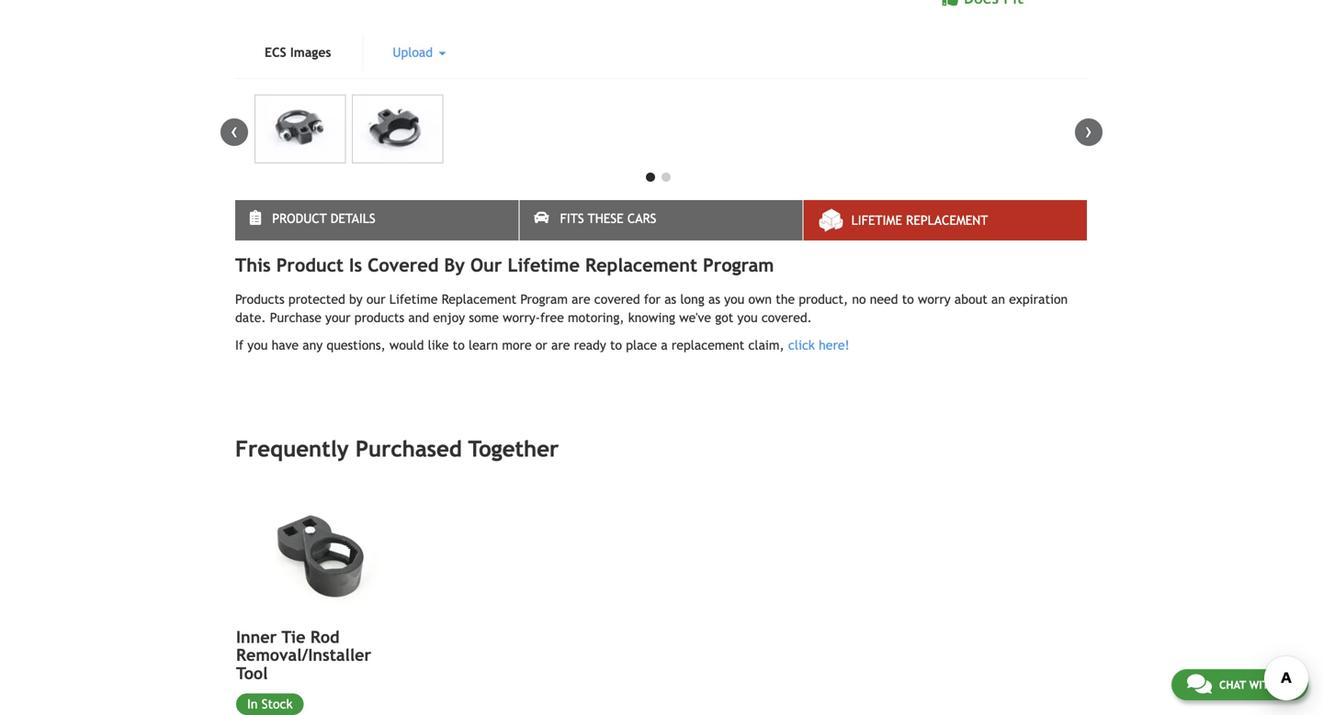 Task type: locate. For each thing, give the bounding box(es) containing it.
2 as from the left
[[709, 292, 721, 307]]

for
[[644, 292, 661, 307]]

to right like
[[453, 338, 465, 353]]

replacement
[[906, 213, 988, 228], [585, 255, 698, 276], [442, 292, 517, 307]]

program up own on the top of page
[[703, 255, 774, 276]]

0 horizontal spatial to
[[453, 338, 465, 353]]

1 vertical spatial lifetime
[[508, 255, 580, 276]]

product,
[[799, 292, 848, 307]]

2 vertical spatial lifetime
[[389, 292, 438, 307]]

are
[[572, 292, 591, 307], [551, 338, 570, 353]]

lifetime inside products protected by our lifetime replacement program are covered for as long as you own the product, no need to worry about an expiration date. purchase your products and enjoy some worry-free motoring, knowing we've got you covered.
[[389, 292, 438, 307]]

fits
[[560, 211, 584, 226]]

1 vertical spatial you
[[738, 311, 758, 325]]

replacement inside products protected by our lifetime replacement program are covered for as long as you own the product, no need to worry about an expiration date. purchase your products and enjoy some worry-free motoring, knowing we've got you covered.
[[442, 292, 517, 307]]

0 horizontal spatial lifetime
[[389, 292, 438, 307]]

es#3674266 - cta4014 - inner tie rod removal tool - removes inner tie rods without removing outer tie rods - cta tools - audi bmw volkswagen mercedes benz mini porsche image right "‹"
[[255, 95, 346, 164]]

product details link
[[235, 200, 519, 241]]

1 as from the left
[[665, 292, 677, 307]]

0 vertical spatial replacement
[[906, 213, 988, 228]]

some
[[469, 311, 499, 325]]

as up got
[[709, 292, 721, 307]]

to left the place
[[610, 338, 622, 353]]

knowing
[[628, 311, 676, 325]]

ecs
[[265, 45, 286, 60]]

us
[[1280, 679, 1293, 692]]

replacement
[[672, 338, 745, 353]]

1 vertical spatial replacement
[[585, 255, 698, 276]]

es#3674266 - cta4014 - inner tie rod removal tool - removes inner tie rods without removing outer tie rods - cta tools - audi bmw volkswagen mercedes benz mini porsche image
[[255, 95, 346, 164], [352, 95, 443, 164]]

fits these cars
[[560, 211, 657, 226]]

a
[[661, 338, 668, 353]]

program
[[703, 255, 774, 276], [521, 292, 568, 307]]

we've
[[679, 311, 711, 325]]

and
[[408, 311, 429, 325]]

2 vertical spatial replacement
[[442, 292, 517, 307]]

lifetime up and
[[389, 292, 438, 307]]

are up motoring,
[[572, 292, 591, 307]]

an
[[992, 292, 1006, 307]]

learn
[[469, 338, 498, 353]]

upload button
[[363, 34, 475, 71]]

click here! link
[[788, 338, 850, 353]]

products
[[355, 311, 405, 325]]

1 horizontal spatial es#3674266 - cta4014 - inner tie rod removal tool - removes inner tie rods without removing outer tie rods - cta tools - audi bmw volkswagen mercedes benz mini porsche image
[[352, 95, 443, 164]]

program up free
[[521, 292, 568, 307]]

images
[[290, 45, 331, 60]]

lifetime replacement link
[[804, 200, 1087, 241]]

2 horizontal spatial to
[[902, 292, 914, 307]]

to
[[902, 292, 914, 307], [453, 338, 465, 353], [610, 338, 622, 353]]

like
[[428, 338, 449, 353]]

replacement up worry
[[906, 213, 988, 228]]

0 vertical spatial lifetime
[[852, 213, 903, 228]]

0 vertical spatial you
[[724, 292, 745, 307]]

place
[[626, 338, 657, 353]]

got
[[715, 311, 734, 325]]

worry
[[918, 292, 951, 307]]

‹ link
[[221, 118, 248, 146]]

is
[[349, 255, 362, 276]]

0 vertical spatial program
[[703, 255, 774, 276]]

as right for
[[665, 292, 677, 307]]

to right the need
[[902, 292, 914, 307]]

0 vertical spatial are
[[572, 292, 591, 307]]

our
[[471, 255, 502, 276]]

0 horizontal spatial as
[[665, 292, 677, 307]]

frequently purchased together
[[235, 436, 559, 462]]

1 horizontal spatial as
[[709, 292, 721, 307]]

replacement up for
[[585, 255, 698, 276]]

or
[[536, 338, 548, 353]]

frequently
[[235, 436, 349, 462]]

details
[[331, 211, 376, 226]]

0 horizontal spatial program
[[521, 292, 568, 307]]

lifetime up the need
[[852, 213, 903, 228]]

lifetime
[[852, 213, 903, 228], [508, 255, 580, 276], [389, 292, 438, 307]]

as
[[665, 292, 677, 307], [709, 292, 721, 307]]

product left details
[[272, 211, 327, 226]]

covered
[[594, 292, 640, 307]]

products protected by our lifetime replacement program are covered for as long as you own the product, no need to worry about an expiration date. purchase your products and enjoy some worry-free motoring, knowing we've got you covered.
[[235, 292, 1068, 325]]

2 horizontal spatial replacement
[[906, 213, 988, 228]]

you down own on the top of page
[[738, 311, 758, 325]]

are right or
[[551, 338, 570, 353]]

rod
[[311, 628, 340, 647]]

product up the protected
[[276, 255, 344, 276]]

you up got
[[724, 292, 745, 307]]

1 horizontal spatial are
[[572, 292, 591, 307]]

es#3674266 - cta4014 - inner tie rod removal tool - removes inner tie rods without removing outer tie rods - cta tools - audi bmw volkswagen mercedes benz mini porsche image down upload
[[352, 95, 443, 164]]

inner
[[236, 628, 277, 647]]

by
[[349, 292, 363, 307]]

0 horizontal spatial are
[[551, 338, 570, 353]]

you right if
[[248, 338, 268, 353]]

lifetime up free
[[508, 255, 580, 276]]

0 horizontal spatial es#3674266 - cta4014 - inner tie rod removal tool - removes inner tie rods without removing outer tie rods - cta tools - audi bmw volkswagen mercedes benz mini porsche image
[[255, 95, 346, 164]]

about
[[955, 292, 988, 307]]

0 horizontal spatial replacement
[[442, 292, 517, 307]]

ecs images link
[[235, 34, 361, 71]]

worry-
[[503, 311, 540, 325]]

questions,
[[327, 338, 386, 353]]

2 es#3674266 - cta4014 - inner tie rod removal tool - removes inner tie rods without removing outer tie rods - cta tools - audi bmw volkswagen mercedes benz mini porsche image from the left
[[352, 95, 443, 164]]

click
[[788, 338, 815, 353]]

you
[[724, 292, 745, 307], [738, 311, 758, 325], [248, 338, 268, 353]]

claim,
[[749, 338, 785, 353]]

removal/installer
[[236, 646, 371, 666]]

1 vertical spatial program
[[521, 292, 568, 307]]

replacement up some
[[442, 292, 517, 307]]

free
[[540, 311, 564, 325]]

these
[[588, 211, 624, 226]]

no
[[852, 292, 866, 307]]



Task type: vqa. For each thing, say whether or not it's contained in the screenshot.
bottom you
yes



Task type: describe. For each thing, give the bounding box(es) containing it.
cars
[[628, 211, 657, 226]]

2 horizontal spatial lifetime
[[852, 213, 903, 228]]

tool
[[236, 664, 268, 684]]

‹
[[231, 118, 238, 143]]

have
[[272, 338, 299, 353]]

if
[[235, 338, 244, 353]]

1 horizontal spatial replacement
[[585, 255, 698, 276]]

more
[[502, 338, 532, 353]]

covered.
[[762, 311, 812, 325]]

ecs images
[[265, 45, 331, 60]]

1 vertical spatial product
[[276, 255, 344, 276]]

lifetime replacement
[[852, 213, 988, 228]]

in stock
[[247, 697, 293, 712]]

expiration
[[1009, 292, 1068, 307]]

1 horizontal spatial program
[[703, 255, 774, 276]]

chat with us
[[1220, 679, 1293, 692]]

any
[[303, 338, 323, 353]]

are inside products protected by our lifetime replacement program are covered for as long as you own the product, no need to worry about an expiration date. purchase your products and enjoy some worry-free motoring, knowing we've got you covered.
[[572, 292, 591, 307]]

protected
[[289, 292, 345, 307]]

1 horizontal spatial to
[[610, 338, 622, 353]]

product details
[[272, 211, 376, 226]]

1 es#3674266 - cta4014 - inner tie rod removal tool - removes inner tie rods without removing outer tie rods - cta tools - audi bmw volkswagen mercedes benz mini porsche image from the left
[[255, 95, 346, 164]]

stock
[[262, 697, 293, 712]]

inner tie rod removal/installer tool link
[[236, 628, 405, 684]]

the
[[776, 292, 795, 307]]

purchase
[[270, 311, 322, 325]]

in
[[247, 697, 258, 712]]

covered
[[368, 255, 439, 276]]

›
[[1085, 118, 1093, 143]]

fits these cars link
[[520, 200, 803, 241]]

ready
[[574, 338, 606, 353]]

own
[[749, 292, 772, 307]]

products
[[235, 292, 285, 307]]

comments image
[[1187, 674, 1212, 696]]

would
[[390, 338, 424, 353]]

need
[[870, 292, 898, 307]]

enjoy
[[433, 311, 465, 325]]

our
[[367, 292, 386, 307]]

purchased
[[356, 436, 462, 462]]

0 vertical spatial product
[[272, 211, 327, 226]]

date.
[[235, 311, 266, 325]]

motoring,
[[568, 311, 625, 325]]

› link
[[1075, 118, 1103, 146]]

chat with us link
[[1172, 670, 1309, 701]]

if you have any questions, would like to learn more or are ready to place a replacement claim, click here!
[[235, 338, 850, 353]]

your
[[325, 311, 351, 325]]

chat
[[1220, 679, 1246, 692]]

thumbs up image
[[943, 0, 959, 6]]

to inside products protected by our lifetime replacement program are covered for as long as you own the product, no need to worry about an expiration date. purchase your products and enjoy some worry-free motoring, knowing we've got you covered.
[[902, 292, 914, 307]]

inner tie rod removal/installer tool
[[236, 628, 371, 684]]

2 vertical spatial you
[[248, 338, 268, 353]]

here!
[[819, 338, 850, 353]]

tie
[[282, 628, 306, 647]]

upload
[[393, 45, 437, 60]]

with
[[1250, 679, 1277, 692]]

this product is covered by our lifetime replacement program
[[235, 255, 774, 276]]

1 horizontal spatial lifetime
[[508, 255, 580, 276]]

this
[[235, 255, 271, 276]]

together
[[468, 436, 559, 462]]

by
[[444, 255, 465, 276]]

program inside products protected by our lifetime replacement program are covered for as long as you own the product, no need to worry about an expiration date. purchase your products and enjoy some worry-free motoring, knowing we've got you covered.
[[521, 292, 568, 307]]

inner tie rod removal/installer tool image
[[236, 491, 405, 618]]

1 vertical spatial are
[[551, 338, 570, 353]]

long
[[681, 292, 705, 307]]



